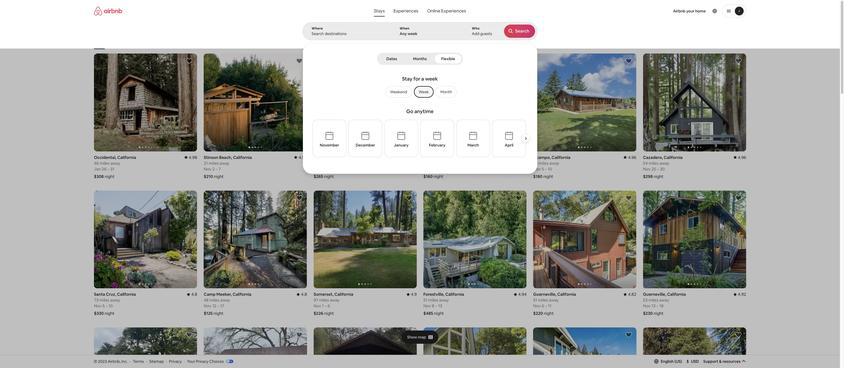 Task type: locate. For each thing, give the bounding box(es) containing it.
nov inside guerneville, california 53 miles away nov 13 – 18 $230 night
[[643, 304, 651, 309]]

0 vertical spatial 5
[[542, 167, 544, 172]]

0 horizontal spatial privacy
[[169, 360, 182, 364]]

2 4.96 out of 5 average rating image from the left
[[733, 155, 746, 160]]

when any week
[[400, 26, 417, 36]]

november button
[[313, 120, 346, 158]]

beach,
[[219, 155, 232, 160]]

away inside cazadero, california 54 miles away nov 25 – 30 $298 night
[[659, 161, 669, 166]]

– inside cazadero, california 54 miles away nov 25 – 30 $298 night
[[657, 167, 659, 172]]

– left 31 on the left of page
[[107, 167, 109, 172]]

0 horizontal spatial 13
[[438, 304, 442, 309]]

1 guerneville, from the left
[[533, 292, 556, 298]]

$210
[[204, 174, 213, 179]]

13 inside guerneville, california 53 miles away nov 13 – 18 $230 night
[[651, 304, 656, 309]]

away down somerset,
[[330, 298, 340, 303]]

1 13 from the left
[[438, 304, 442, 309]]

13 inside forestville, california 51 miles away nov 8 – 13 $485 night
[[438, 304, 442, 309]]

miles down the acampo, at right top
[[539, 161, 549, 166]]

$330
[[94, 311, 104, 317]]

0 horizontal spatial 4.8
[[191, 292, 197, 298]]

english (us) button
[[654, 360, 682, 365]]

tiny homes
[[359, 41, 376, 45]]

away up 11
[[549, 298, 559, 303]]

1 horizontal spatial 4.96
[[738, 155, 746, 160]]

who
[[472, 26, 480, 31]]

off-the-grid
[[410, 41, 429, 45]]

1 4.96 out of 5 average rating image from the left
[[624, 155, 636, 160]]

add to wishlist: los gatos, california image
[[625, 332, 632, 339]]

nov for acampo, california 55 miles away nov 5 – 10 $180 night
[[533, 167, 541, 172]]

support & resources
[[703, 360, 741, 365]]

home
[[695, 9, 706, 14]]

0 horizontal spatial guerneville,
[[533, 292, 556, 298]]

guerneville, inside guerneville, california 51 miles away nov 6 – 11 $220 night
[[533, 292, 556, 298]]

group containing weekend
[[383, 86, 457, 98]]

· left privacy link
[[166, 360, 167, 364]]

1 4.96 from the left
[[628, 155, 636, 160]]

week right a
[[425, 76, 438, 82]]

0 horizontal spatial add to wishlist: guerneville, california image
[[625, 195, 632, 202]]

8
[[432, 304, 434, 309]]

1 horizontal spatial add to wishlist: valley springs, california image
[[406, 332, 412, 339]]

skiing
[[388, 41, 398, 45]]

valley,
[[329, 155, 341, 160]]

anytime
[[414, 108, 434, 115]]

4.8 out of 5 average rating image left somerset,
[[297, 292, 307, 298]]

0 horizontal spatial add to wishlist: valley springs, california image
[[296, 332, 302, 339]]

· right terms link
[[146, 360, 147, 364]]

4.99
[[299, 155, 307, 160]]

add to wishlist: guerneville, california image for 4.92
[[735, 195, 742, 202]]

10 inside santa cruz, california 73 miles away nov 5 – 10 $330 night
[[108, 304, 113, 309]]

guerneville, up 53
[[643, 292, 666, 298]]

night right $160
[[433, 174, 443, 179]]

miles down somerset,
[[319, 298, 329, 303]]

51 down forestville,
[[423, 298, 427, 303]]

2 13 from the left
[[651, 304, 656, 309]]

away inside somerset, california 97 miles away nov 1 – 6 $226 night
[[330, 298, 340, 303]]

13 right 8
[[438, 304, 442, 309]]

night down the 7
[[214, 174, 224, 179]]

10 down cruz, on the bottom of the page
[[108, 304, 113, 309]]

1 horizontal spatial 51
[[533, 298, 537, 303]]

guerneville, for 53
[[643, 292, 666, 298]]

4.8 out of 5 average rating image left camp
[[187, 292, 197, 298]]

– inside santa cruz, california 73 miles away nov 5 – 10 $330 night
[[105, 304, 108, 309]]

1 horizontal spatial 5
[[542, 167, 544, 172]]

online experiences link
[[423, 6, 471, 17]]

1 horizontal spatial 4.8
[[301, 292, 307, 298]]

california inside forestville, california 51 miles away nov 8 – 13 $485 night
[[445, 292, 464, 298]]

add to wishlist: forestville, california image
[[515, 195, 522, 202]]

73
[[94, 298, 98, 303]]

away for cazadero, california 54 miles away nov 25 – 30 $298 night
[[659, 161, 669, 166]]

night right the $330
[[104, 311, 114, 317]]

1 vertical spatial 5
[[102, 304, 105, 309]]

2 6 from the left
[[328, 304, 330, 309]]

1 horizontal spatial guerneville,
[[643, 292, 666, 298]]

nov inside forestville, california 51 miles away nov 8 – 13 $485 night
[[423, 304, 431, 309]]

nov inside acampo, california 55 miles away nov 5 – 10 $180 night
[[533, 167, 541, 172]]

– left the 18
[[656, 304, 658, 309]]

4.96 out of 5 average rating image for cazadero, california 54 miles away nov 25 – 30 $298 night
[[733, 155, 746, 160]]

terms
[[133, 360, 144, 364]]

nov for somerset, california 97 miles away nov 1 – 6 $226 night
[[314, 304, 321, 309]]

somerset,
[[314, 292, 334, 298]]

miles up 2
[[209, 161, 219, 166]]

21
[[204, 161, 208, 166]]

away inside forestville, california 51 miles away nov 8 – 13 $485 night
[[439, 298, 449, 303]]

night down 30
[[654, 174, 663, 179]]

4.9
[[411, 292, 417, 298]]

– inside camp meeker, california 48 miles away nov 12 – 17 $125 night
[[217, 304, 219, 309]]

nov left 1
[[314, 304, 321, 309]]

group containing off-the-grid
[[94, 28, 651, 49]]

4.94 out of 5 average rating image
[[514, 292, 527, 298]]

away for occidental, california 46 miles away jan 26 – 31 $308 night
[[110, 161, 120, 166]]

night down 8
[[434, 311, 444, 317]]

$125
[[204, 311, 213, 317]]

– down the acampo, at right top
[[545, 167, 547, 172]]

– down cruz, on the bottom of the page
[[105, 304, 108, 309]]

night
[[105, 174, 114, 179], [214, 174, 224, 179], [433, 174, 443, 179], [543, 174, 553, 179], [324, 174, 334, 179], [654, 174, 663, 179], [104, 311, 114, 317], [213, 311, 223, 317], [434, 311, 444, 317], [544, 311, 554, 317], [324, 311, 334, 317], [654, 311, 663, 317]]

1 experiences from the left
[[394, 8, 418, 14]]

guerneville, up 11
[[533, 292, 556, 298]]

1 4.8 from the left
[[191, 292, 197, 298]]

51 inside guerneville, california 51 miles away nov 6 – 11 $220 night
[[533, 298, 537, 303]]

0 horizontal spatial 4.96 out of 5 average rating image
[[624, 155, 636, 160]]

miles inside stinson beach, california 21 miles away nov 2 – 7 $210 night
[[209, 161, 219, 166]]

night right the $226
[[324, 311, 334, 317]]

miles down santa
[[99, 298, 109, 303]]

miles inside santa cruz, california 73 miles away nov 5 – 10 $330 night
[[99, 298, 109, 303]]

– inside guerneville, california 53 miles away nov 13 – 18 $230 night
[[656, 304, 658, 309]]

none search field containing stay for a week
[[303, 0, 538, 174]]

6
[[542, 304, 544, 309], [328, 304, 330, 309]]

2 guerneville, from the left
[[643, 292, 666, 298]]

night inside stinson beach, california 21 miles away nov 2 – 7 $210 night
[[214, 174, 224, 179]]

santa cruz, california 73 miles away nov 5 – 10 $330 night
[[94, 292, 136, 317]]

miles inside forestville, california 51 miles away nov 8 – 13 $485 night
[[428, 298, 438, 303]]

night down 11
[[544, 311, 554, 317]]

– right 8
[[435, 304, 437, 309]]

0 horizontal spatial 4.96
[[628, 155, 636, 160]]

miles up 12 on the left bottom of page
[[209, 298, 219, 303]]

california
[[117, 155, 136, 160], [233, 155, 252, 160], [436, 155, 455, 160], [552, 155, 570, 160], [342, 155, 361, 160], [664, 155, 683, 160], [117, 292, 136, 298], [233, 292, 251, 298], [445, 292, 464, 298], [557, 292, 576, 298], [334, 292, 353, 298], [667, 292, 686, 298]]

– inside guerneville, california 51 miles away nov 6 – 11 $220 night
[[545, 304, 547, 309]]

add
[[472, 31, 479, 36]]

1 horizontal spatial 4.96 out of 5 average rating image
[[733, 155, 746, 160]]

away down meeker,
[[220, 298, 230, 303]]

night down 17
[[213, 311, 223, 317]]

4.8 out of 5 average rating image
[[187, 292, 197, 298], [297, 292, 307, 298]]

california inside acampo, california 55 miles away nov 5 – 10 $180 night
[[552, 155, 570, 160]]

experiences right online
[[441, 8, 466, 14]]

4.8 left camp
[[191, 292, 197, 298]]

nov inside santa cruz, california 73 miles away nov 5 – 10 $330 night
[[94, 304, 101, 309]]

2
[[212, 167, 214, 172]]

4.96 for acampo, california 55 miles away nov 5 – 10 $180 night
[[628, 155, 636, 160]]

usd
[[691, 360, 699, 365]]

– left the 7
[[215, 167, 217, 172]]

homes
[[366, 41, 376, 45]]

– for forestville, california 51 miles away nov 8 – 13 $485 night
[[435, 304, 437, 309]]

tab list containing dates
[[378, 53, 462, 65]]

away up 31 on the left of page
[[110, 161, 120, 166]]

1 horizontal spatial experiences
[[441, 8, 466, 14]]

2 privacy from the left
[[196, 360, 209, 364]]

6 left 11
[[542, 304, 544, 309]]

– inside acampo, california 55 miles away nov 5 – 10 $180 night
[[545, 167, 547, 172]]

1 horizontal spatial 10
[[548, 167, 552, 172]]

1 horizontal spatial 13
[[651, 304, 656, 309]]

· left your on the left of the page
[[184, 360, 185, 364]]

tab list inside the stays tab panel
[[378, 53, 462, 65]]

13 left the 18
[[651, 304, 656, 309]]

experiences up when
[[394, 8, 418, 14]]

51 up the $220
[[533, 298, 537, 303]]

10 down the acampo, at right top
[[548, 167, 552, 172]]

flexible button
[[435, 54, 462, 64]]

month
[[441, 90, 452, 95]]

nov down the 55
[[533, 167, 541, 172]]

miles up "26"
[[100, 161, 109, 166]]

jan
[[94, 167, 101, 172]]

miles up 25
[[649, 161, 659, 166]]

add to wishlist: somerset, california image
[[406, 195, 412, 202]]

1 add to wishlist: valley springs, california image from the left
[[296, 332, 302, 339]]

0 horizontal spatial 10
[[108, 304, 113, 309]]

nov up the $220
[[533, 304, 541, 309]]

miles inside guerneville, california 51 miles away nov 6 – 11 $220 night
[[538, 298, 548, 303]]

nov for forestville, california 51 miles away nov 8 – 13 $485 night
[[423, 304, 431, 309]]

away up 30
[[659, 161, 669, 166]]

away down forestville,
[[439, 298, 449, 303]]

5 inside santa cruz, california 73 miles away nov 5 – 10 $330 night
[[102, 304, 105, 309]]

miles for cazadero, california 54 miles away nov 25 – 30 $298 night
[[649, 161, 659, 166]]

51 for forestville, california
[[423, 298, 427, 303]]

nov inside stinson beach, california 21 miles away nov 2 – 7 $210 night
[[204, 167, 211, 172]]

4.8 for camp meeker, california 48 miles away nov 12 – 17 $125 night
[[301, 292, 307, 298]]

– inside somerset, california 97 miles away nov 1 – 6 $226 night
[[325, 304, 327, 309]]

away inside guerneville, california 53 miles away nov 13 – 18 $230 night
[[659, 298, 669, 303]]

1 4.8 out of 5 average rating image from the left
[[187, 292, 197, 298]]

– left 11
[[545, 304, 547, 309]]

california inside guerneville, california 51 miles away nov 6 – 11 $220 night
[[557, 292, 576, 298]]

nov inside guerneville, california 51 miles away nov 6 – 11 $220 night
[[533, 304, 541, 309]]

nov
[[204, 167, 211, 172], [533, 167, 541, 172], [643, 167, 651, 172], [94, 304, 101, 309], [204, 304, 211, 309], [423, 304, 431, 309], [533, 304, 541, 309], [314, 304, 321, 309], [643, 304, 651, 309]]

1 horizontal spatial week
[[425, 76, 438, 82]]

months
[[413, 56, 427, 61]]

tab list
[[378, 53, 462, 65]]

– inside occidental, california 46 miles away jan 26 – 31 $308 night
[[107, 167, 109, 172]]

4.8 out of 5 average rating image for camp meeker, california 48 miles away nov 12 – 17 $125 night
[[297, 292, 307, 298]]

occidental,
[[94, 155, 116, 160]]

– right 1
[[325, 304, 327, 309]]

cobb, california
[[423, 155, 455, 160]]

add to wishlist: valley springs, california image
[[296, 332, 302, 339], [406, 332, 412, 339]]

– for guerneville, california 53 miles away nov 13 – 18 $230 night
[[656, 304, 658, 309]]

guerneville, inside guerneville, california 53 miles away nov 13 – 18 $230 night
[[643, 292, 666, 298]]

january
[[394, 143, 409, 148]]

$230
[[643, 311, 653, 317]]

add to wishlist: camp meeker, california image
[[296, 195, 302, 202]]

miles inside acampo, california 55 miles away nov 5 – 10 $180 night
[[539, 161, 549, 166]]

california inside guerneville, california 53 miles away nov 13 – 18 $230 night
[[667, 292, 686, 298]]

add to wishlist: guerneville, california image
[[625, 195, 632, 202], [735, 195, 742, 202]]

2 4.8 from the left
[[301, 292, 307, 298]]

4.8 left somerset,
[[301, 292, 307, 298]]

26
[[102, 167, 106, 172]]

miles up 11
[[538, 298, 548, 303]]

0 vertical spatial week
[[408, 31, 417, 36]]

4.96 out of 5 average rating image
[[624, 155, 636, 160], [733, 155, 746, 160]]

away down beach,
[[219, 161, 229, 166]]

miles right 53
[[649, 298, 658, 303]]

$ usd
[[687, 360, 699, 365]]

stay for a week
[[402, 76, 438, 82]]

away inside stinson beach, california 21 miles away nov 2 – 7 $210 night
[[219, 161, 229, 166]]

1 horizontal spatial add to wishlist: guerneville, california image
[[735, 195, 742, 202]]

miles up 8
[[428, 298, 438, 303]]

nov down 54
[[643, 167, 651, 172]]

away for acampo, california 55 miles away nov 5 – 10 $180 night
[[549, 161, 559, 166]]

resources
[[723, 360, 741, 365]]

0 horizontal spatial 4.8 out of 5 average rating image
[[187, 292, 197, 298]]

1 vertical spatial week
[[425, 76, 438, 82]]

night inside acampo, california 55 miles away nov 5 – 10 $180 night
[[543, 174, 553, 179]]

night inside guerneville, california 51 miles away nov 6 – 11 $220 night
[[544, 311, 554, 317]]

your privacy choices
[[187, 360, 224, 364]]

night inside santa cruz, california 73 miles away nov 5 – 10 $330 night
[[104, 311, 114, 317]]

acampo, california 55 miles away nov 5 – 10 $180 night
[[533, 155, 570, 179]]

miles inside occidental, california 46 miles away jan 26 – 31 $308 night
[[100, 161, 109, 166]]

night down 31 on the left of page
[[105, 174, 114, 179]]

2 add to wishlist: guerneville, california image from the left
[[735, 195, 742, 202]]

miles inside guerneville, california 53 miles away nov 13 – 18 $230 night
[[649, 298, 658, 303]]

10
[[548, 167, 552, 172], [108, 304, 113, 309]]

away inside guerneville, california 51 miles away nov 6 – 11 $220 night
[[549, 298, 559, 303]]

national parks
[[518, 41, 541, 45]]

privacy right your on the left of the page
[[196, 360, 209, 364]]

stays
[[374, 8, 385, 14]]

away inside camp meeker, california 48 miles away nov 12 – 17 $125 night
[[220, 298, 230, 303]]

0 horizontal spatial 51
[[423, 298, 427, 303]]

flexible
[[441, 56, 455, 61]]

privacy left your on the left of the page
[[169, 360, 182, 364]]

miles inside cazadero, california 54 miles away nov 25 – 30 $298 night
[[649, 161, 659, 166]]

away up the 18
[[659, 298, 669, 303]]

(us)
[[675, 360, 682, 365]]

miles for guerneville, california 51 miles away nov 6 – 11 $220 night
[[538, 298, 548, 303]]

2 experiences from the left
[[441, 8, 466, 14]]

51 inside forestville, california 51 miles away nov 8 – 13 $485 night
[[423, 298, 427, 303]]

10 inside acampo, california 55 miles away nov 5 – 10 $180 night
[[548, 167, 552, 172]]

nov inside cazadero, california 54 miles away nov 25 – 30 $298 night
[[643, 167, 651, 172]]

1 horizontal spatial 4.8 out of 5 average rating image
[[297, 292, 307, 298]]

nov down the 73
[[94, 304, 101, 309]]

group inside the stay for a week group
[[383, 86, 457, 98]]

guerneville, for 51
[[533, 292, 556, 298]]

2 51 from the left
[[533, 298, 537, 303]]

0 horizontal spatial week
[[408, 31, 417, 36]]

add to wishlist: watsonville, california image
[[735, 332, 742, 339]]

add to wishlist: cloverdale, california image
[[515, 332, 522, 339]]

night right $180
[[543, 174, 553, 179]]

away inside occidental, california 46 miles away jan 26 – 31 $308 night
[[110, 161, 120, 166]]

51 for guerneville, california
[[533, 298, 537, 303]]

1 horizontal spatial privacy
[[196, 360, 209, 364]]

guerneville,
[[533, 292, 556, 298], [643, 292, 666, 298]]

2 4.8 out of 5 average rating image from the left
[[297, 292, 307, 298]]

tiny
[[359, 41, 365, 45]]

0 horizontal spatial 6
[[328, 304, 330, 309]]

group
[[94, 28, 651, 49], [94, 54, 197, 152], [204, 54, 410, 152], [314, 54, 520, 152], [423, 54, 527, 152], [533, 54, 636, 152], [643, 54, 844, 152], [383, 86, 457, 98], [94, 191, 197, 289], [204, 191, 307, 289], [314, 191, 520, 289], [423, 191, 630, 289], [533, 191, 740, 289], [643, 191, 746, 289], [94, 328, 197, 369], [204, 328, 307, 369], [314, 328, 417, 369], [423, 328, 527, 369], [533, 328, 740, 369], [643, 328, 746, 369]]

1 horizontal spatial 6
[[542, 304, 544, 309]]

6 right 1
[[328, 304, 330, 309]]

add to wishlist: acampo, california image
[[625, 58, 632, 64]]

0 horizontal spatial 5
[[102, 304, 105, 309]]

miles inside somerset, california 97 miles away nov 1 – 6 $226 night
[[319, 298, 329, 303]]

occidental, california 46 miles away jan 26 – 31 $308 night
[[94, 155, 136, 179]]

nov down 53
[[643, 304, 651, 309]]

5 up $180
[[542, 167, 544, 172]]

2023
[[98, 360, 107, 364]]

– right 25
[[657, 167, 659, 172]]

night down the 18
[[654, 311, 663, 317]]

6 inside somerset, california 97 miles away nov 1 – 6 $226 night
[[328, 304, 330, 309]]

nov left 2
[[204, 167, 211, 172]]

inc.
[[121, 360, 128, 364]]

nov down 48
[[204, 304, 211, 309]]

2 · from the left
[[146, 360, 147, 364]]

miles inside camp meeker, california 48 miles away nov 12 – 17 $125 night
[[209, 298, 219, 303]]

away inside acampo, california 55 miles away nov 5 – 10 $180 night
[[549, 161, 559, 166]]

who add guests
[[472, 26, 492, 36]]

weekend
[[390, 90, 407, 95]]

nov left 8
[[423, 304, 431, 309]]

week right the any
[[408, 31, 417, 36]]

– inside forestville, california 51 miles away nov 8 – 13 $485 night
[[435, 304, 437, 309]]

go anytime
[[406, 108, 434, 115]]

0 vertical spatial 10
[[548, 167, 552, 172]]

2 4.96 from the left
[[738, 155, 746, 160]]

night inside somerset, california 97 miles away nov 1 – 6 $226 night
[[324, 311, 334, 317]]

– left 17
[[217, 304, 219, 309]]

add to wishlist: tomales, california image
[[186, 332, 193, 339]]

nov inside somerset, california 97 miles away nov 1 – 6 $226 night
[[314, 304, 321, 309]]

1 vertical spatial 10
[[108, 304, 113, 309]]

17
[[220, 304, 224, 309]]

· right inc.
[[130, 360, 131, 364]]

away down cruz, on the bottom of the page
[[110, 298, 120, 303]]

None search field
[[303, 0, 538, 174]]

1 add to wishlist: guerneville, california image from the left
[[625, 195, 632, 202]]

55
[[533, 161, 538, 166]]

add to wishlist: stinson beach, california image
[[296, 58, 302, 64]]

amazing pools
[[438, 41, 461, 45]]

4.92
[[738, 292, 746, 298]]

away down the acampo, at right top
[[549, 161, 559, 166]]

6 inside guerneville, california 51 miles away nov 6 – 11 $220 night
[[542, 304, 544, 309]]

1 51 from the left
[[423, 298, 427, 303]]

1 6 from the left
[[542, 304, 544, 309]]

12
[[212, 304, 216, 309]]

december button
[[349, 120, 382, 158]]

the-
[[416, 41, 422, 45]]

13
[[438, 304, 442, 309], [651, 304, 656, 309]]

experiences inside button
[[394, 8, 418, 14]]

california inside camp meeker, california 48 miles away nov 12 – 17 $125 night
[[233, 292, 251, 298]]

0 horizontal spatial experiences
[[394, 8, 418, 14]]

experiences
[[394, 8, 418, 14], [441, 8, 466, 14]]

5 up the $330
[[102, 304, 105, 309]]

california inside stinson beach, california 21 miles away nov 2 – 7 $210 night
[[233, 155, 252, 160]]

california inside cazadero, california 54 miles away nov 25 – 30 $298 night
[[664, 155, 683, 160]]



Task type: describe. For each thing, give the bounding box(es) containing it.
profile element
[[475, 0, 746, 22]]

nov for guerneville, california 53 miles away nov 13 – 18 $230 night
[[643, 304, 651, 309]]

away for guerneville, california 51 miles away nov 6 – 11 $220 night
[[549, 298, 559, 303]]

$160
[[423, 174, 433, 179]]

parks
[[532, 41, 541, 45]]

week inside when any week
[[408, 31, 417, 36]]

february button
[[420, 120, 454, 158]]

Where field
[[312, 31, 384, 36]]

add to wishlist: guerneville, california image for 4.82
[[625, 195, 632, 202]]

5 inside acampo, california 55 miles away nov 5 – 10 $180 night
[[542, 167, 544, 172]]

4.8 out of 5 average rating image for santa cruz, california 73 miles away nov 5 – 10 $330 night
[[187, 292, 197, 298]]

april
[[505, 143, 513, 148]]

dates button
[[378, 54, 406, 64]]

miles for acampo, california 55 miles away nov 5 – 10 $180 night
[[539, 161, 549, 166]]

california inside occidental, california 46 miles away jan 26 – 31 $308 night
[[117, 155, 136, 160]]

what can we help you find? tab list
[[370, 6, 423, 17]]

airbnb,
[[108, 360, 121, 364]]

– inside stinson beach, california 21 miles away nov 2 – 7 $210 night
[[215, 167, 217, 172]]

46
[[94, 161, 99, 166]]

miles for forestville, california 51 miles away nov 8 – 13 $485 night
[[428, 298, 438, 303]]

11
[[548, 304, 551, 309]]

3 · from the left
[[166, 360, 167, 364]]

nov for guerneville, california 51 miles away nov 6 – 11 $220 night
[[533, 304, 541, 309]]

– for somerset, california 97 miles away nov 1 – 6 $226 night
[[325, 304, 327, 309]]

4.92 out of 5 average rating image
[[733, 292, 746, 298]]

show
[[407, 335, 417, 340]]

california inside santa cruz, california 73 miles away nov 5 – 10 $330 night
[[117, 292, 136, 298]]

$265
[[314, 174, 323, 179]]

© 2023 airbnb, inc. ·
[[94, 360, 131, 364]]

1 privacy from the left
[[169, 360, 182, 364]]

– for guerneville, california 51 miles away nov 6 – 11 $220 night
[[545, 304, 547, 309]]

map
[[418, 335, 426, 340]]

18
[[659, 304, 664, 309]]

camp meeker, california 48 miles away nov 12 – 17 $125 night
[[204, 292, 251, 317]]

1 · from the left
[[130, 360, 131, 364]]

go anytime group
[[313, 106, 532, 167]]

away for guerneville, california 53 miles away nov 13 – 18 $230 night
[[659, 298, 669, 303]]

nov for cazadero, california 54 miles away nov 25 – 30 $298 night
[[643, 167, 651, 172]]

&
[[719, 360, 722, 365]]

4.89
[[408, 155, 417, 160]]

miles for somerset, california 97 miles away nov 1 – 6 $226 night
[[319, 298, 329, 303]]

sitemap
[[149, 360, 164, 364]]

stays tab panel
[[303, 22, 538, 174]]

off-
[[410, 41, 416, 45]]

show map button
[[402, 331, 438, 344]]

$180
[[533, 174, 542, 179]]

4 · from the left
[[184, 360, 185, 364]]

stay for a week group
[[330, 74, 510, 106]]

53
[[643, 298, 648, 303]]

add to wishlist: santa cruz, california image
[[186, 195, 193, 202]]

cazadero, california 54 miles away nov 25 – 30 $298 night
[[643, 155, 683, 179]]

a
[[421, 76, 424, 82]]

miles for guerneville, california 53 miles away nov 13 – 18 $230 night
[[649, 298, 658, 303]]

dates
[[386, 56, 397, 61]]

stinson
[[204, 155, 218, 160]]

– for cazadero, california 54 miles away nov 25 – 30 $298 night
[[657, 167, 659, 172]]

4.96 out of 5 average rating image for acampo, california 55 miles away nov 5 – 10 $180 night
[[624, 155, 636, 160]]

where
[[312, 26, 323, 31]]

vineyards
[[494, 41, 509, 45]]

$485
[[423, 311, 433, 317]]

english
[[661, 360, 674, 365]]

4.88
[[518, 155, 527, 160]]

30
[[660, 167, 665, 172]]

4.89 out of 5 average rating image
[[404, 155, 417, 160]]

your privacy choices link
[[187, 360, 233, 365]]

english (us)
[[661, 360, 682, 365]]

cobb,
[[423, 155, 435, 160]]

1
[[322, 304, 324, 309]]

support
[[703, 360, 718, 365]]

sitemap link
[[149, 360, 164, 364]]

night inside occidental, california 46 miles away jan 26 – 31 $308 night
[[105, 174, 114, 179]]

miles for occidental, california 46 miles away jan 26 – 31 $308 night
[[100, 161, 109, 166]]

away inside santa cruz, california 73 miles away nov 5 – 10 $330 night
[[110, 298, 120, 303]]

november
[[320, 143, 339, 148]]

48
[[204, 298, 209, 303]]

stinson beach, california 21 miles away nov 2 – 7 $210 night
[[204, 155, 252, 179]]

grid
[[422, 41, 429, 45]]

january button
[[385, 120, 418, 158]]

7
[[218, 167, 221, 172]]

forestville,
[[423, 292, 444, 298]]

online experiences
[[427, 8, 466, 14]]

$226
[[314, 311, 323, 317]]

airbnb your home
[[673, 9, 706, 14]]

night right $265 on the left of the page
[[324, 174, 334, 179]]

for
[[413, 76, 420, 82]]

away for somerset, california 97 miles away nov 1 – 6 $226 night
[[330, 298, 340, 303]]

lakefront
[[310, 41, 325, 45]]

add to wishlist: cazadero, california image
[[735, 58, 742, 64]]

$220
[[533, 311, 543, 317]]

4.8 for santa cruz, california 73 miles away nov 5 – 10 $330 night
[[191, 292, 197, 298]]

$265 night
[[314, 174, 334, 179]]

4.98
[[189, 155, 197, 160]]

nov inside camp meeker, california 48 miles away nov 12 – 17 $125 night
[[204, 304, 211, 309]]

– for occidental, california 46 miles away jan 26 – 31 $308 night
[[107, 167, 109, 172]]

trending
[[470, 41, 484, 45]]

april button
[[492, 120, 526, 158]]

– for acampo, california 55 miles away nov 5 – 10 $180 night
[[545, 167, 547, 172]]

away for forestville, california 51 miles away nov 8 – 13 $485 night
[[439, 298, 449, 303]]

25
[[651, 167, 656, 172]]

terms · sitemap · privacy ·
[[133, 360, 185, 364]]

2 add to wishlist: valley springs, california image from the left
[[406, 332, 412, 339]]

santa
[[94, 292, 105, 298]]

4.96 for cazadero, california 54 miles away nov 25 – 30 $298 night
[[738, 155, 746, 160]]

march
[[468, 143, 479, 148]]

night inside forestville, california 51 miles away nov 8 – 13 $485 night
[[434, 311, 444, 317]]

$298
[[643, 174, 653, 179]]

when
[[400, 26, 410, 31]]

97
[[314, 298, 318, 303]]

4.99 out of 5 average rating image
[[294, 155, 307, 160]]

4.88 out of 5 average rating image
[[514, 155, 527, 160]]

stay
[[402, 76, 412, 82]]

airbnb your home link
[[670, 5, 709, 17]]

$160 night
[[423, 174, 443, 179]]

airbnb
[[673, 9, 686, 14]]

california inside somerset, california 97 miles away nov 1 – 6 $226 night
[[334, 292, 353, 298]]

online
[[427, 8, 440, 14]]

guerneville, california 51 miles away nov 6 – 11 $220 night
[[533, 292, 576, 317]]

4.82 out of 5 average rating image
[[624, 292, 636, 298]]

terms link
[[133, 360, 144, 364]]

months button
[[407, 54, 433, 64]]

add to wishlist: occidental, california image
[[186, 58, 193, 64]]

week inside group
[[425, 76, 438, 82]]

night inside cazadero, california 54 miles away nov 25 – 30 $298 night
[[654, 174, 663, 179]]

night inside guerneville, california 53 miles away nov 13 – 18 $230 night
[[654, 311, 663, 317]]

forestville, california 51 miles away nov 8 – 13 $485 night
[[423, 292, 464, 317]]

©
[[94, 360, 97, 364]]

camp
[[204, 292, 215, 298]]

night inside camp meeker, california 48 miles away nov 12 – 17 $125 night
[[213, 311, 223, 317]]

your
[[187, 360, 195, 364]]

31
[[110, 167, 114, 172]]

4.98 out of 5 average rating image
[[184, 155, 197, 160]]

4.9 out of 5 average rating image
[[406, 292, 417, 298]]

week
[[419, 90, 429, 95]]



Task type: vqa. For each thing, say whether or not it's contained in the screenshot.


